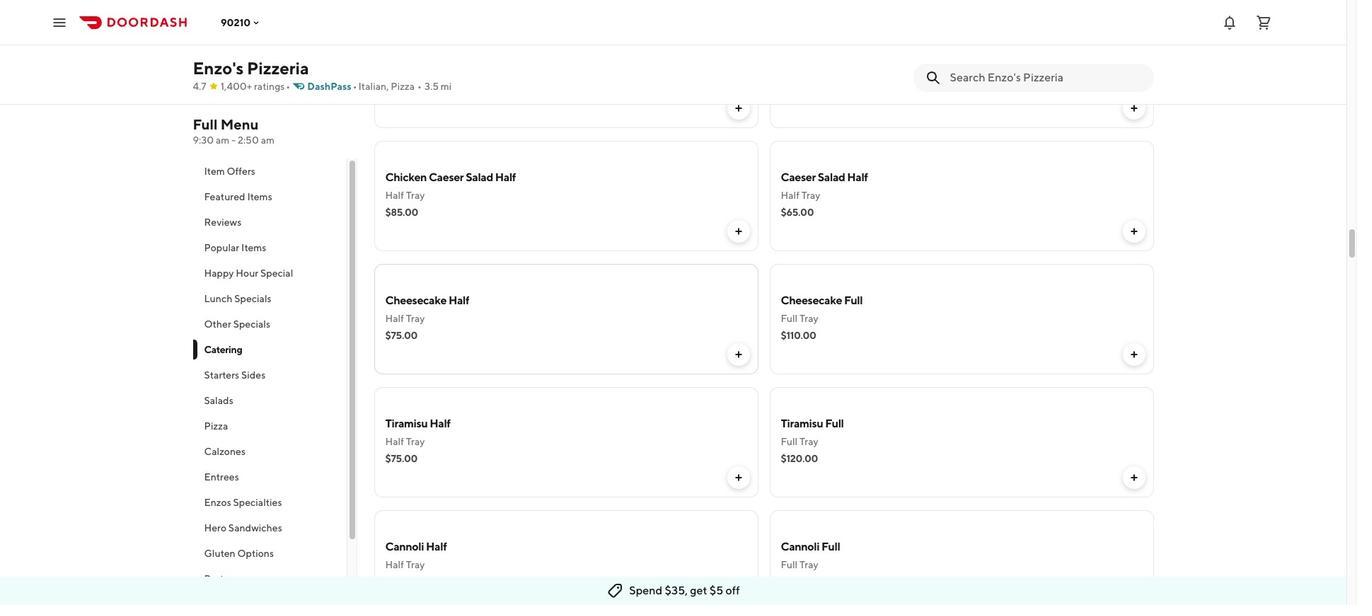 Task type: locate. For each thing, give the bounding box(es) containing it.
0 horizontal spatial am
[[216, 134, 230, 146]]

items down item offers button
[[247, 191, 272, 202]]

full inside full menu 9:30 am - 2:50 am
[[193, 116, 218, 132]]

entrees
[[204, 471, 239, 483]]

add item to cart image for chicken caeser salad half
[[733, 226, 744, 237]]

$120.00 for cannoli
[[781, 576, 818, 587]]

2 $120.00 from the top
[[781, 576, 818, 587]]

$85.00 inside chicken caeser salad half half tray $85.00
[[385, 207, 418, 218]]

am right 2:50
[[261, 134, 275, 146]]

•
[[286, 81, 290, 92], [353, 81, 357, 92], [418, 81, 422, 92]]

1 vertical spatial pizza
[[204, 420, 228, 432]]

caeser salad half half tray $65.00
[[781, 171, 868, 218]]

specials down lunch specials
[[233, 318, 270, 330]]

items
[[247, 191, 272, 202], [241, 242, 266, 253]]

salad
[[466, 171, 493, 184], [818, 171, 845, 184]]

notification bell image
[[1222, 14, 1239, 31]]

popular
[[204, 242, 239, 253]]

menu
[[221, 116, 259, 132]]

cannoli
[[385, 540, 424, 553], [781, 540, 820, 553]]

item offers
[[204, 166, 255, 177]]

cannoli for cannoli full
[[781, 540, 820, 553]]

0 vertical spatial $75.00
[[385, 330, 418, 341]]

happy hour special button
[[193, 260, 346, 286]]

specials
[[234, 293, 272, 304], [233, 318, 270, 330]]

open menu image
[[51, 14, 68, 31]]

tray inside tiramisu full full tray $120.00
[[800, 436, 819, 447]]

1 cannoli from the left
[[385, 540, 424, 553]]

tray inside cannoli half half tray $60.00
[[406, 559, 425, 570]]

other
[[204, 318, 231, 330]]

pizza left 3.5
[[391, 81, 415, 92]]

1 $120.00 from the top
[[781, 453, 818, 464]]

full
[[193, 116, 218, 132], [844, 294, 863, 307], [781, 313, 798, 324], [825, 417, 844, 430], [781, 436, 798, 447], [822, 540, 840, 553], [781, 559, 798, 570]]

1 horizontal spatial tiramisu
[[781, 417, 823, 430]]

$120.00 for tiramisu
[[781, 453, 818, 464]]

cannoli inside cannoli half half tray $60.00
[[385, 540, 424, 553]]

cheesecake inside cheesecake full full tray $110.00
[[781, 294, 842, 307]]

popular items
[[204, 242, 266, 253]]

$65.00
[[781, 207, 814, 218]]

reviews
[[204, 217, 242, 228]]

$85.00 left 3.5
[[385, 84, 418, 95]]

hero sandwiches
[[204, 522, 282, 534]]

0 vertical spatial specials
[[234, 293, 272, 304]]

cheesecake half half tray $75.00
[[385, 294, 469, 341]]

tiramisu
[[385, 417, 428, 430], [781, 417, 823, 430]]

add item to cart image for cheesecake half
[[733, 349, 744, 360]]

reviews button
[[193, 209, 346, 235]]

cheesecake inside the 'cheesecake half half tray $75.00'
[[385, 294, 447, 307]]

off
[[726, 584, 740, 597]]

pizza inside button
[[204, 420, 228, 432]]

0 vertical spatial $85.00
[[385, 84, 418, 95]]

tiramisu inside tiramisu full full tray $120.00
[[781, 417, 823, 430]]

0 horizontal spatial •
[[286, 81, 290, 92]]

0 horizontal spatial tiramisu
[[385, 417, 428, 430]]

0 vertical spatial pizza
[[391, 81, 415, 92]]

1 vertical spatial specials
[[233, 318, 270, 330]]

1 $75.00 from the top
[[385, 330, 418, 341]]

pizza down salads
[[204, 420, 228, 432]]

tray for cheesecake half
[[406, 313, 425, 324]]

caeser right chicken
[[429, 171, 464, 184]]

specials inside button
[[234, 293, 272, 304]]

pizza button
[[193, 413, 346, 439]]

tiramisu full full tray $120.00
[[781, 417, 844, 464]]

caeser inside chicken caeser salad half half tray $85.00
[[429, 171, 464, 184]]

items up happy hour special
[[241, 242, 266, 253]]

specialties
[[233, 497, 282, 508]]

enzo's
[[193, 58, 244, 78]]

specials down happy hour special
[[234, 293, 272, 304]]

cannoli inside cannoli full full tray $120.00
[[781, 540, 820, 553]]

1 vertical spatial $120.00
[[781, 576, 818, 587]]

enzos specialties
[[204, 497, 282, 508]]

cheesecake
[[385, 294, 447, 307], [781, 294, 842, 307]]

calzones button
[[193, 439, 346, 464]]

1 horizontal spatial am
[[261, 134, 275, 146]]

90210
[[221, 17, 251, 28]]

starters sides
[[204, 369, 266, 381]]

tray for tiramisu full
[[800, 436, 819, 447]]

caeser
[[429, 171, 464, 184], [781, 171, 816, 184]]

2 salad from the left
[[818, 171, 845, 184]]

2 cheesecake from the left
[[781, 294, 842, 307]]

tray inside the 'cheesecake half half tray $75.00'
[[406, 313, 425, 324]]

tray inside caeser salad half half tray $65.00
[[802, 190, 821, 201]]

featured items
[[204, 191, 272, 202]]

specials for lunch specials
[[234, 293, 272, 304]]

1 horizontal spatial cheesecake
[[781, 294, 842, 307]]

caeser inside caeser salad half half tray $65.00
[[781, 171, 816, 184]]

0 horizontal spatial cannoli
[[385, 540, 424, 553]]

add item to cart image
[[733, 226, 744, 237], [1128, 349, 1140, 360], [733, 472, 744, 483], [1128, 472, 1140, 483]]

lunch specials
[[204, 293, 272, 304]]

1 salad from the left
[[466, 171, 493, 184]]

pizza
[[391, 81, 415, 92], [204, 420, 228, 432]]

$120.00
[[781, 453, 818, 464], [781, 576, 818, 587]]

1 am from the left
[[216, 134, 230, 146]]

sides
[[241, 369, 266, 381]]

1 • from the left
[[286, 81, 290, 92]]

1 horizontal spatial pizza
[[391, 81, 415, 92]]

$75.00
[[385, 330, 418, 341], [385, 453, 418, 464]]

enzos specialties button
[[193, 490, 346, 515]]

$75.00 inside tiramisu half half tray $75.00
[[385, 453, 418, 464]]

• left italian,
[[353, 81, 357, 92]]

1 vertical spatial items
[[241, 242, 266, 253]]

$110.00
[[781, 330, 816, 341]]

gluten options button
[[193, 541, 346, 566]]

tray inside tiramisu half half tray $75.00
[[406, 436, 425, 447]]

1 horizontal spatial cannoli
[[781, 540, 820, 553]]

caeser up $65.00
[[781, 171, 816, 184]]

italian,
[[358, 81, 389, 92]]

0 horizontal spatial caeser
[[429, 171, 464, 184]]

2 $85.00 from the top
[[385, 207, 418, 218]]

1 caeser from the left
[[429, 171, 464, 184]]

• left 3.5
[[418, 81, 422, 92]]

2 am from the left
[[261, 134, 275, 146]]

2 horizontal spatial •
[[418, 81, 422, 92]]

chicken caeser salad half half tray $85.00
[[385, 171, 516, 218]]

0 horizontal spatial salad
[[466, 171, 493, 184]]

1 horizontal spatial salad
[[818, 171, 845, 184]]

specials inside button
[[233, 318, 270, 330]]

salads button
[[193, 388, 346, 413]]

item
[[204, 166, 225, 177]]

1 horizontal spatial caeser
[[781, 171, 816, 184]]

$120.00 inside tiramisu full full tray $120.00
[[781, 453, 818, 464]]

9:30
[[193, 134, 214, 146]]

3 • from the left
[[418, 81, 422, 92]]

0 vertical spatial items
[[247, 191, 272, 202]]

1 horizontal spatial •
[[353, 81, 357, 92]]

1 vertical spatial $75.00
[[385, 453, 418, 464]]

am left -
[[216, 134, 230, 146]]

1 $85.00 from the top
[[385, 84, 418, 95]]

tray inside cheesecake full full tray $110.00
[[800, 313, 819, 324]]

1 vertical spatial $85.00
[[385, 207, 418, 218]]

lunch
[[204, 293, 232, 304]]

2 cannoli from the left
[[781, 540, 820, 553]]

0 horizontal spatial pizza
[[204, 420, 228, 432]]

$120.00 inside cannoli full full tray $120.00
[[781, 576, 818, 587]]

$85.00 down chicken
[[385, 207, 418, 218]]

tiramisu inside tiramisu half half tray $75.00
[[385, 417, 428, 430]]

0 vertical spatial $120.00
[[781, 453, 818, 464]]

sandwiches
[[228, 522, 282, 534]]

$75.00 for cheesecake
[[385, 330, 418, 341]]

hero
[[204, 522, 227, 534]]

cheesecake full full tray $110.00
[[781, 294, 863, 341]]

1 cheesecake from the left
[[385, 294, 447, 307]]

$85.00
[[385, 84, 418, 95], [385, 207, 418, 218]]

tray inside cannoli full full tray $120.00
[[800, 559, 819, 570]]

2 $75.00 from the top
[[385, 453, 418, 464]]

am
[[216, 134, 230, 146], [261, 134, 275, 146]]

add item to cart image for tiramisu full
[[1128, 472, 1140, 483]]

lunch specials button
[[193, 286, 346, 311]]

2 tiramisu from the left
[[781, 417, 823, 430]]

2 caeser from the left
[[781, 171, 816, 184]]

1 tiramisu from the left
[[385, 417, 428, 430]]

add item to cart image for cannoli half
[[733, 595, 744, 605]]

0 horizontal spatial cheesecake
[[385, 294, 447, 307]]

dashpass •
[[307, 81, 357, 92]]

half
[[495, 171, 516, 184], [847, 171, 868, 184], [385, 190, 404, 201], [781, 190, 800, 201], [449, 294, 469, 307], [385, 313, 404, 324], [430, 417, 451, 430], [385, 436, 404, 447], [426, 540, 447, 553], [385, 559, 404, 570]]

• right 'ratings'
[[286, 81, 290, 92]]

• for 1,400+ ratings •
[[286, 81, 290, 92]]

add item to cart image
[[733, 103, 744, 114], [1128, 103, 1140, 114], [1128, 226, 1140, 237], [733, 349, 744, 360], [733, 595, 744, 605]]

1,400+ ratings •
[[221, 81, 290, 92]]

spend
[[629, 584, 663, 597]]

$75.00 inside the 'cheesecake half half tray $75.00'
[[385, 330, 418, 341]]



Task type: vqa. For each thing, say whether or not it's contained in the screenshot.
Full Menu 9:30 Am - 2:50 Am
yes



Task type: describe. For each thing, give the bounding box(es) containing it.
tray for cannoli full
[[800, 559, 819, 570]]

-
[[232, 134, 236, 146]]

pastas button
[[193, 566, 346, 592]]

featured
[[204, 191, 245, 202]]

tray for cheesecake full
[[800, 313, 819, 324]]

happy
[[204, 268, 234, 279]]

4.7
[[193, 81, 206, 92]]

tiramisu half half tray $75.00
[[385, 417, 451, 464]]

add item to cart image for tiramisu half
[[733, 472, 744, 483]]

cheesecake for cheesecake full
[[781, 294, 842, 307]]

items for popular items
[[241, 242, 266, 253]]

$35,
[[665, 584, 688, 597]]

cheesecake for cheesecake half
[[385, 294, 447, 307]]

cannoli for cannoli half
[[385, 540, 424, 553]]

cannoli full full tray $120.00
[[781, 540, 840, 587]]

hero sandwiches button
[[193, 515, 346, 541]]

happy hour special
[[204, 268, 293, 279]]

entrees button
[[193, 464, 346, 490]]

special
[[260, 268, 293, 279]]

tray for cannoli half
[[406, 559, 425, 570]]

tray inside chicken caeser salad half half tray $85.00
[[406, 190, 425, 201]]

tiramisu for tiramisu half
[[385, 417, 428, 430]]

gluten options
[[204, 548, 274, 559]]

pastas
[[204, 573, 233, 585]]

2:50
[[238, 134, 259, 146]]

items for featured items
[[247, 191, 272, 202]]

other specials button
[[193, 311, 346, 337]]

other specials
[[204, 318, 270, 330]]

add item to cart image for caeser salad half
[[1128, 226, 1140, 237]]

pizzeria
[[247, 58, 309, 78]]

• for italian, pizza • 3.5 mi
[[418, 81, 422, 92]]

tiramisu for tiramisu full
[[781, 417, 823, 430]]

catering
[[204, 344, 242, 355]]

ratings
[[254, 81, 285, 92]]

starters sides button
[[193, 362, 346, 388]]

dashpass
[[307, 81, 351, 92]]

add item to cart image for cheesecake full
[[1128, 349, 1140, 360]]

salad inside caeser salad half half tray $65.00
[[818, 171, 845, 184]]

enzos
[[204, 497, 231, 508]]

mi
[[441, 81, 452, 92]]

item offers button
[[193, 159, 346, 184]]

calzones
[[204, 446, 246, 457]]

Item Search search field
[[950, 70, 1143, 86]]

full menu 9:30 am - 2:50 am
[[193, 116, 275, 146]]

$5
[[710, 584, 723, 597]]

chicken
[[385, 171, 427, 184]]

tray for tiramisu half
[[406, 436, 425, 447]]

$75.00 for tiramisu
[[385, 453, 418, 464]]

$60.00
[[385, 576, 419, 587]]

salad inside chicken caeser salad half half tray $85.00
[[466, 171, 493, 184]]

specials for other specials
[[233, 318, 270, 330]]

offers
[[227, 166, 255, 177]]

1,400+
[[221, 81, 252, 92]]

italian, pizza • 3.5 mi
[[358, 81, 452, 92]]

hour
[[236, 268, 258, 279]]

enzo's pizzeria
[[193, 58, 309, 78]]

popular items button
[[193, 235, 346, 260]]

cannoli half half tray $60.00
[[385, 540, 447, 587]]

2 • from the left
[[353, 81, 357, 92]]

spend $35, get $5 off
[[629, 584, 740, 597]]

gluten
[[204, 548, 235, 559]]

options
[[237, 548, 274, 559]]

90210 button
[[221, 17, 262, 28]]

0 items, open order cart image
[[1255, 14, 1272, 31]]

salads
[[204, 395, 233, 406]]

3.5
[[425, 81, 439, 92]]

get
[[690, 584, 707, 597]]

starters
[[204, 369, 239, 381]]

featured items button
[[193, 184, 346, 209]]



